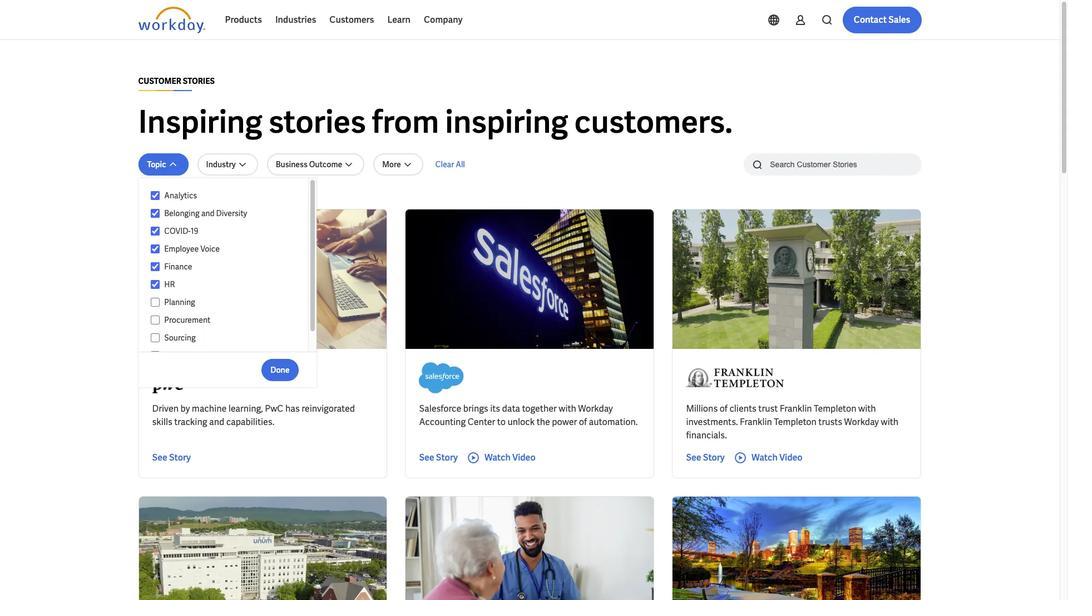 Task type: locate. For each thing, give the bounding box(es) containing it.
driven
[[152, 403, 179, 415]]

1 vertical spatial and
[[209, 417, 224, 428]]

2 see story link from the left
[[419, 452, 458, 465]]

investments.
[[686, 417, 738, 428]]

3 see from the left
[[686, 452, 701, 464]]

3 story from the left
[[703, 452, 725, 464]]

watch video down millions of clients trust franklin templeton with investments. franklin templeton trusts workday with financials.
[[752, 452, 803, 464]]

unlock
[[508, 417, 535, 428]]

Search Customer Stories text field
[[764, 155, 900, 174]]

483 results
[[138, 191, 179, 201]]

1 horizontal spatial see story
[[419, 452, 458, 464]]

business outcome button
[[267, 154, 365, 176]]

video down unlock
[[512, 452, 536, 464]]

franklin templeton companies, llc image
[[686, 363, 784, 394]]

1 horizontal spatial video
[[780, 452, 803, 464]]

0 vertical spatial templeton
[[814, 403, 857, 415]]

0 vertical spatial of
[[720, 403, 728, 415]]

0 horizontal spatial see story link
[[152, 452, 191, 465]]

1 horizontal spatial with
[[859, 403, 876, 415]]

story for millions of clients trust franklin templeton with investments. franklin templeton trusts workday with financials.
[[703, 452, 725, 464]]

and down machine
[[209, 417, 224, 428]]

see story link for salesforce brings its data together with workday accounting center to unlock the power of automation.
[[419, 452, 458, 465]]

franklin down the trust
[[740, 417, 772, 428]]

more
[[382, 160, 401, 170]]

see down skills
[[152, 452, 167, 464]]

2 watch from the left
[[752, 452, 778, 464]]

industry button
[[197, 154, 258, 176]]

watch video link down millions of clients trust franklin templeton with investments. franklin templeton trusts workday with financials.
[[734, 452, 803, 465]]

1 watch from the left
[[485, 452, 511, 464]]

salesforce
[[419, 403, 461, 415]]

and left diversity
[[201, 209, 215, 219]]

watch down to
[[485, 452, 511, 464]]

2 horizontal spatial see
[[686, 452, 701, 464]]

salesforce brings its data together with workday accounting center to unlock the power of automation.
[[419, 403, 638, 428]]

2 horizontal spatial story
[[703, 452, 725, 464]]

see
[[152, 452, 167, 464], [419, 452, 434, 464], [686, 452, 701, 464]]

see story link down financials.
[[686, 452, 725, 465]]

technology
[[164, 351, 205, 361]]

see story link down accounting
[[419, 452, 458, 465]]

belonging and diversity
[[164, 209, 247, 219]]

customer
[[138, 76, 181, 86]]

1 vertical spatial workday
[[844, 417, 879, 428]]

0 horizontal spatial with
[[559, 403, 576, 415]]

483
[[138, 191, 151, 201]]

hr
[[164, 280, 175, 290]]

sourcing link
[[160, 332, 297, 345]]

2 watch video from the left
[[752, 452, 803, 464]]

2 horizontal spatial see story link
[[686, 452, 725, 465]]

0 horizontal spatial watch video link
[[467, 452, 536, 465]]

story down accounting
[[436, 452, 458, 464]]

topic
[[147, 160, 166, 170]]

see story
[[152, 452, 191, 464], [419, 452, 458, 464], [686, 452, 725, 464]]

watch video for templeton
[[752, 452, 803, 464]]

story
[[169, 452, 191, 464], [436, 452, 458, 464], [703, 452, 725, 464]]

clear all
[[436, 160, 465, 170]]

of right power
[[579, 417, 587, 428]]

see story down accounting
[[419, 452, 458, 464]]

1 watch video link from the left
[[467, 452, 536, 465]]

2 story from the left
[[436, 452, 458, 464]]

0 vertical spatial workday
[[578, 403, 613, 415]]

0 horizontal spatial see
[[152, 452, 167, 464]]

with
[[559, 403, 576, 415], [859, 403, 876, 415], [881, 417, 899, 428]]

templeton up trusts on the bottom
[[814, 403, 857, 415]]

0 horizontal spatial video
[[512, 452, 536, 464]]

2 see from the left
[[419, 452, 434, 464]]

inspiring stories from inspiring customers.
[[138, 102, 733, 142]]

1 horizontal spatial story
[[436, 452, 458, 464]]

all
[[456, 160, 465, 170]]

1 horizontal spatial watch video
[[752, 452, 803, 464]]

covid-19 link
[[160, 225, 297, 238]]

analytics link
[[160, 189, 297, 203]]

story down financials.
[[703, 452, 725, 464]]

learn
[[387, 14, 411, 26]]

customer stories
[[138, 76, 215, 86]]

2 horizontal spatial see story
[[686, 452, 725, 464]]

industries
[[275, 14, 316, 26]]

1 horizontal spatial watch video link
[[734, 452, 803, 465]]

1 horizontal spatial workday
[[844, 417, 879, 428]]

see story link
[[152, 452, 191, 465], [419, 452, 458, 465], [686, 452, 725, 465]]

stories
[[183, 76, 215, 86]]

1 vertical spatial templeton
[[774, 417, 817, 428]]

None checkbox
[[151, 191, 160, 201], [151, 333, 160, 343], [151, 351, 160, 361], [151, 191, 160, 201], [151, 333, 160, 343], [151, 351, 160, 361]]

1 horizontal spatial of
[[720, 403, 728, 415]]

19
[[191, 226, 198, 236]]

watch video link down to
[[467, 452, 536, 465]]

None checkbox
[[151, 209, 160, 219], [151, 226, 160, 236], [151, 244, 160, 254], [151, 262, 160, 272], [151, 280, 160, 290], [151, 298, 160, 308], [151, 315, 160, 326], [151, 209, 160, 219], [151, 226, 160, 236], [151, 244, 160, 254], [151, 262, 160, 272], [151, 280, 160, 290], [151, 298, 160, 308], [151, 315, 160, 326]]

pwc
[[265, 403, 283, 415]]

watch video link for franklin
[[734, 452, 803, 465]]

franklin right the trust
[[780, 403, 812, 415]]

brings
[[463, 403, 488, 415]]

3 see story from the left
[[686, 452, 725, 464]]

1 video from the left
[[512, 452, 536, 464]]

voice
[[200, 244, 220, 254]]

inspiring
[[445, 102, 568, 142]]

video down millions of clients trust franklin templeton with investments. franklin templeton trusts workday with financials.
[[780, 452, 803, 464]]

workday up automation.
[[578, 403, 613, 415]]

0 horizontal spatial see story
[[152, 452, 191, 464]]

templeton
[[814, 403, 857, 415], [774, 417, 817, 428]]

3 see story link from the left
[[686, 452, 725, 465]]

0 horizontal spatial workday
[[578, 403, 613, 415]]

go to the homepage image
[[138, 7, 205, 33]]

story down "tracking"
[[169, 452, 191, 464]]

1 horizontal spatial see story link
[[419, 452, 458, 465]]

planning
[[164, 298, 195, 308]]

and inside belonging and diversity link
[[201, 209, 215, 219]]

1 horizontal spatial franklin
[[780, 403, 812, 415]]

0 horizontal spatial franklin
[[740, 417, 772, 428]]

2 video from the left
[[780, 452, 803, 464]]

1 watch video from the left
[[485, 452, 536, 464]]

and
[[201, 209, 215, 219], [209, 417, 224, 428]]

watch video link
[[467, 452, 536, 465], [734, 452, 803, 465]]

watch video for to
[[485, 452, 536, 464]]

workday right trusts on the bottom
[[844, 417, 879, 428]]

watch down millions of clients trust franklin templeton with investments. franklin templeton trusts workday with financials.
[[752, 452, 778, 464]]

video
[[512, 452, 536, 464], [780, 452, 803, 464]]

video for templeton
[[780, 452, 803, 464]]

clear all button
[[432, 154, 468, 176]]

watch video link for center
[[467, 452, 536, 465]]

0 horizontal spatial watch video
[[485, 452, 536, 464]]

see story down financials.
[[686, 452, 725, 464]]

workday
[[578, 403, 613, 415], [844, 417, 879, 428]]

finance
[[164, 262, 192, 272]]

customers.
[[575, 102, 733, 142]]

franklin
[[780, 403, 812, 415], [740, 417, 772, 428]]

watch video
[[485, 452, 536, 464], [752, 452, 803, 464]]

see story link down skills
[[152, 452, 191, 465]]

templeton down the trust
[[774, 417, 817, 428]]

see story down skills
[[152, 452, 191, 464]]

employee voice link
[[160, 243, 297, 256]]

trusts
[[819, 417, 843, 428]]

see down financials.
[[686, 452, 701, 464]]

of inside millions of clients trust franklin templeton with investments. franklin templeton trusts workday with financials.
[[720, 403, 728, 415]]

analytics
[[164, 191, 197, 201]]

0 horizontal spatial watch
[[485, 452, 511, 464]]

1 vertical spatial of
[[579, 417, 587, 428]]

watch
[[485, 452, 511, 464], [752, 452, 778, 464]]

2 watch video link from the left
[[734, 452, 803, 465]]

0 vertical spatial franklin
[[780, 403, 812, 415]]

industries button
[[269, 7, 323, 33]]

0 horizontal spatial of
[[579, 417, 587, 428]]

of up investments.
[[720, 403, 728, 415]]

2 see story from the left
[[419, 452, 458, 464]]

watch video down to
[[485, 452, 536, 464]]

1 horizontal spatial see
[[419, 452, 434, 464]]

0 vertical spatial and
[[201, 209, 215, 219]]

of
[[720, 403, 728, 415], [579, 417, 587, 428]]

has
[[285, 403, 300, 415]]

from
[[372, 102, 439, 142]]

employee voice
[[164, 244, 220, 254]]

0 horizontal spatial story
[[169, 452, 191, 464]]

1 vertical spatial franklin
[[740, 417, 772, 428]]

1 horizontal spatial watch
[[752, 452, 778, 464]]

see down accounting
[[419, 452, 434, 464]]

center
[[468, 417, 495, 428]]



Task type: vqa. For each thing, say whether or not it's contained in the screenshot.
the Driven
yes



Task type: describe. For each thing, give the bounding box(es) containing it.
power
[[552, 417, 577, 428]]

driven by machine learning, pwc has reinvigorated skills tracking and capabilities.
[[152, 403, 355, 428]]

millions of clients trust franklin templeton with investments. franklin templeton trusts workday with financials.
[[686, 403, 899, 442]]

to
[[497, 417, 506, 428]]

done
[[271, 365, 290, 375]]

belonging and diversity link
[[160, 207, 297, 220]]

data
[[502, 403, 520, 415]]

procurement link
[[160, 314, 297, 327]]

business
[[276, 160, 308, 170]]

tracking
[[174, 417, 207, 428]]

watch for center
[[485, 452, 511, 464]]

covid-19
[[164, 226, 198, 236]]

machine
[[192, 403, 227, 415]]

belonging
[[164, 209, 200, 219]]

capabilities.
[[226, 417, 274, 428]]

products button
[[218, 7, 269, 33]]

contact sales
[[854, 14, 911, 26]]

outcome
[[309, 160, 342, 170]]

company button
[[417, 7, 469, 33]]

video for to
[[512, 452, 536, 464]]

automation.
[[589, 417, 638, 428]]

1 see story link from the left
[[152, 452, 191, 465]]

more button
[[373, 154, 423, 176]]

learning,
[[229, 403, 263, 415]]

the
[[537, 417, 550, 428]]

together
[[522, 403, 557, 415]]

see for salesforce brings its data together with workday accounting center to unlock the power of automation.
[[419, 452, 434, 464]]

finance link
[[160, 260, 297, 274]]

products
[[225, 14, 262, 26]]

hr link
[[160, 278, 297, 292]]

pricewaterhousecoopers global licensing services corporation (pwc) image
[[152, 363, 193, 394]]

of inside salesforce brings its data together with workday accounting center to unlock the power of automation.
[[579, 417, 587, 428]]

inspiring
[[138, 102, 262, 142]]

1 see story from the left
[[152, 452, 191, 464]]

employee
[[164, 244, 199, 254]]

results
[[153, 191, 179, 201]]

see story for salesforce brings its data together with workday accounting center to unlock the power of automation.
[[419, 452, 458, 464]]

watch for franklin
[[752, 452, 778, 464]]

its
[[490, 403, 500, 415]]

skills
[[152, 417, 172, 428]]

accounting
[[419, 417, 466, 428]]

reinvigorated
[[302, 403, 355, 415]]

salesforce.com image
[[419, 363, 464, 394]]

topic button
[[138, 154, 188, 176]]

company
[[424, 14, 463, 26]]

trust
[[759, 403, 778, 415]]

learn button
[[381, 7, 417, 33]]

with inside salesforce brings its data together with workday accounting center to unlock the power of automation.
[[559, 403, 576, 415]]

procurement
[[164, 315, 211, 326]]

technology link
[[160, 349, 297, 363]]

industry
[[206, 160, 236, 170]]

1 see from the left
[[152, 452, 167, 464]]

planning link
[[160, 296, 297, 309]]

1 story from the left
[[169, 452, 191, 464]]

see story link for millions of clients trust franklin templeton with investments. franklin templeton trusts workday with financials.
[[686, 452, 725, 465]]

contact sales link
[[843, 7, 922, 33]]

see story for millions of clients trust franklin templeton with investments. franklin templeton trusts workday with financials.
[[686, 452, 725, 464]]

workday inside millions of clients trust franklin templeton with investments. franklin templeton trusts workday with financials.
[[844, 417, 879, 428]]

sourcing
[[164, 333, 196, 343]]

see for millions of clients trust franklin templeton with investments. franklin templeton trusts workday with financials.
[[686, 452, 701, 464]]

stories
[[269, 102, 366, 142]]

sales
[[889, 14, 911, 26]]

financials.
[[686, 430, 727, 442]]

story for salesforce brings its data together with workday accounting center to unlock the power of automation.
[[436, 452, 458, 464]]

clients
[[730, 403, 757, 415]]

contact
[[854, 14, 887, 26]]

covid-
[[164, 226, 191, 236]]

millions
[[686, 403, 718, 415]]

and inside driven by machine learning, pwc has reinvigorated skills tracking and capabilities.
[[209, 417, 224, 428]]

diversity
[[216, 209, 247, 219]]

2 horizontal spatial with
[[881, 417, 899, 428]]

workday inside salesforce brings its data together with workday accounting center to unlock the power of automation.
[[578, 403, 613, 415]]

customers
[[330, 14, 374, 26]]

by
[[181, 403, 190, 415]]

clear
[[436, 160, 454, 170]]

done button
[[262, 359, 299, 381]]

customers button
[[323, 7, 381, 33]]

business outcome
[[276, 160, 342, 170]]



